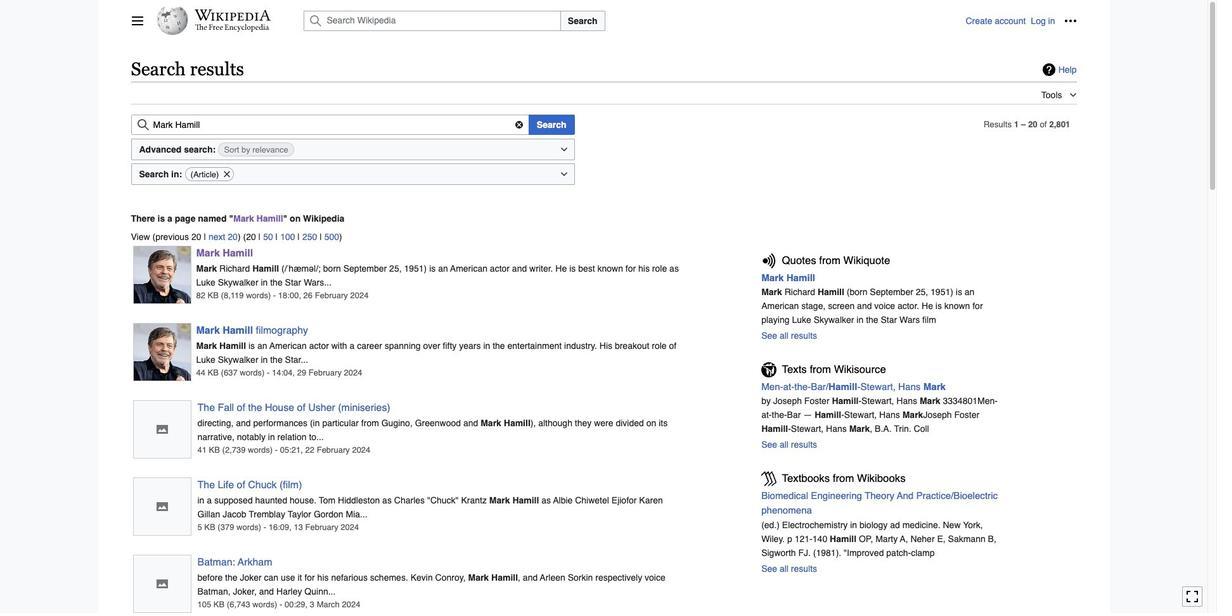 Task type: vqa. For each thing, say whether or not it's contained in the screenshot.
x small icon
no



Task type: describe. For each thing, give the bounding box(es) containing it.
log in and more options image
[[1064, 15, 1077, 27]]

fullscreen image
[[1186, 591, 1199, 604]]

wikipedia image
[[194, 10, 270, 21]]

logowikibooks image
[[761, 472, 777, 487]]

none search field search wikipedia
[[288, 11, 966, 31]]

personal tools navigation
[[966, 11, 1081, 31]]

the free encyclopedia image
[[195, 24, 269, 32]]

thumbnail for mark hamill filmography image
[[133, 323, 191, 382]]

logowikisource image
[[761, 363, 777, 378]]

Search Wikipedia search field
[[303, 11, 561, 31]]



Task type: locate. For each thing, give the bounding box(es) containing it.
logowikiquote image
[[761, 253, 777, 269]]

thumbnail for mark hamill image
[[133, 246, 191, 304]]

menu image
[[131, 15, 144, 27]]

remove image
[[223, 168, 232, 181]]

None search field
[[288, 11, 966, 31], [131, 115, 529, 135], [131, 115, 529, 135]]

main content
[[126, 57, 1082, 614]]



